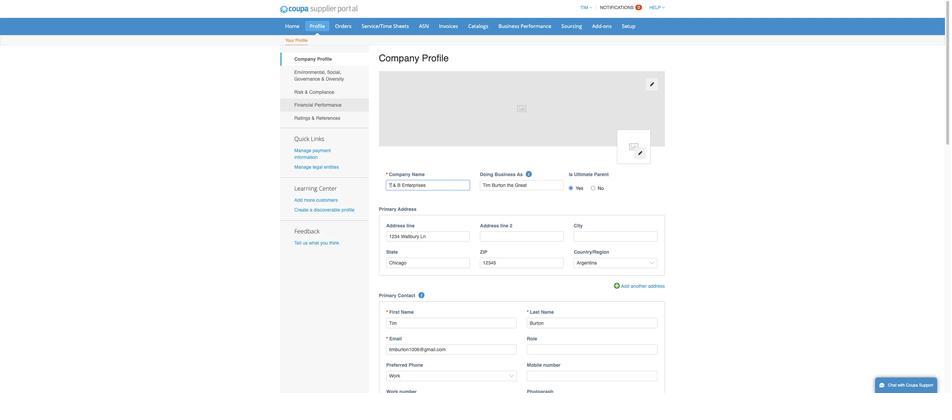 Task type: locate. For each thing, give the bounding box(es) containing it.
0 horizontal spatial add
[[295, 198, 303, 203]]

change image image
[[650, 82, 655, 87], [638, 151, 643, 156]]

performance for business performance
[[521, 23, 552, 29]]

invoices link
[[435, 21, 463, 31]]

company profile up environmental,
[[295, 57, 332, 62]]

additional information image
[[526, 171, 533, 177]]

service/time
[[362, 23, 392, 29]]

orders link
[[331, 21, 356, 31]]

2 line from the left
[[501, 223, 509, 229]]

1 horizontal spatial line
[[501, 223, 509, 229]]

0 vertical spatial performance
[[521, 23, 552, 29]]

* email
[[387, 336, 402, 342]]

address left 2
[[480, 223, 499, 229]]

tim
[[581, 5, 589, 10]]

1 vertical spatial add
[[622, 284, 630, 289]]

what
[[309, 241, 319, 246]]

1 vertical spatial manage
[[295, 164, 312, 170]]

0 vertical spatial change image image
[[650, 82, 655, 87]]

manage legal entities link
[[295, 164, 339, 170]]

2
[[510, 223, 513, 229]]

0 vertical spatial manage
[[295, 148, 312, 153]]

line left 2
[[501, 223, 509, 229]]

address line
[[387, 223, 415, 229]]

address down primary address
[[387, 223, 406, 229]]

1 horizontal spatial change image image
[[650, 82, 655, 87]]

& right risk
[[305, 89, 308, 95]]

0 vertical spatial primary
[[379, 207, 397, 212]]

background image
[[379, 71, 665, 146]]

preferred phone
[[387, 363, 423, 368]]

manage inside 'manage payment information'
[[295, 148, 312, 153]]

add more customers link
[[295, 198, 338, 203]]

company
[[379, 53, 420, 64], [295, 57, 316, 62], [389, 172, 411, 177]]

references
[[316, 116, 341, 121]]

1 horizontal spatial &
[[312, 116, 315, 121]]

0 horizontal spatial change image image
[[638, 151, 643, 156]]

manage up information
[[295, 148, 312, 153]]

address
[[398, 207, 417, 212], [387, 223, 406, 229], [480, 223, 499, 229]]

number
[[544, 363, 561, 368]]

primary up the first
[[379, 293, 397, 299]]

Role text field
[[527, 345, 658, 355]]

1 manage from the top
[[295, 148, 312, 153]]

logo image
[[617, 130, 651, 164]]

change image image for the background image
[[650, 82, 655, 87]]

performance for financial performance
[[315, 102, 342, 108]]

line for address line 2
[[501, 223, 509, 229]]

2 primary from the top
[[379, 293, 397, 299]]

0 vertical spatial add
[[295, 198, 303, 203]]

& inside environmental, social, governance & diversity
[[322, 76, 325, 82]]

address
[[649, 284, 665, 289]]

tell us what you think
[[295, 241, 340, 246]]

tell
[[295, 241, 302, 246]]

1 vertical spatial performance
[[315, 102, 342, 108]]

1 horizontal spatial company profile
[[379, 53, 449, 64]]

1 horizontal spatial add
[[622, 284, 630, 289]]

1 line from the left
[[407, 223, 415, 229]]

invoices
[[439, 23, 458, 29]]

name
[[412, 172, 425, 177], [401, 310, 414, 315], [541, 310, 554, 315]]

business
[[499, 23, 520, 29], [495, 172, 516, 177]]

orders
[[335, 23, 352, 29]]

manage payment information
[[295, 148, 331, 160]]

coupa supplier portal image
[[275, 1, 362, 18]]

manage
[[295, 148, 312, 153], [295, 164, 312, 170]]

chat with coupa support button
[[876, 378, 938, 394]]

None text field
[[386, 180, 470, 191], [387, 318, 517, 329], [527, 318, 658, 329], [387, 345, 517, 355], [386, 180, 470, 191], [387, 318, 517, 329], [527, 318, 658, 329], [387, 345, 517, 355]]

address up address line
[[398, 207, 417, 212]]

last
[[530, 310, 540, 315]]

business left as
[[495, 172, 516, 177]]

Address line text field
[[387, 232, 470, 242]]

& for references
[[312, 116, 315, 121]]

contact
[[398, 293, 416, 299]]

2 vertical spatial &
[[312, 116, 315, 121]]

is
[[569, 172, 573, 177]]

None radio
[[569, 186, 574, 190], [592, 186, 596, 190], [569, 186, 574, 190], [592, 186, 596, 190]]

name for * first name
[[401, 310, 414, 315]]

* for * company name
[[386, 172, 388, 177]]

company profile link
[[280, 53, 369, 66]]

business performance
[[499, 23, 552, 29]]

yes
[[576, 186, 584, 191]]

0 horizontal spatial performance
[[315, 102, 342, 108]]

add left another
[[622, 284, 630, 289]]

profile link
[[306, 21, 330, 31]]

& right ratings
[[312, 116, 315, 121]]

think
[[330, 241, 340, 246]]

add-ons
[[593, 23, 612, 29]]

home
[[285, 23, 300, 29]]

risk & compliance link
[[280, 86, 369, 99]]

1 vertical spatial &
[[305, 89, 308, 95]]

* last name
[[527, 310, 554, 315]]

add inside button
[[622, 284, 630, 289]]

0 horizontal spatial &
[[305, 89, 308, 95]]

1 primary from the top
[[379, 207, 397, 212]]

performance
[[521, 23, 552, 29], [315, 102, 342, 108]]

company profile down "asn"
[[379, 53, 449, 64]]

1 vertical spatial business
[[495, 172, 516, 177]]

line
[[407, 223, 415, 229], [501, 223, 509, 229]]

business performance link
[[495, 21, 556, 31]]

governance
[[295, 76, 320, 82]]

add another address button
[[614, 283, 665, 290]]

* company name
[[386, 172, 425, 177]]

add
[[295, 198, 303, 203], [622, 284, 630, 289]]

environmental, social, governance & diversity link
[[280, 66, 369, 86]]

setup
[[622, 23, 636, 29]]

manage for manage payment information
[[295, 148, 312, 153]]

more
[[304, 198, 315, 203]]

primary up address line
[[379, 207, 397, 212]]

0 vertical spatial &
[[322, 76, 325, 82]]

& for compliance
[[305, 89, 308, 95]]

help
[[650, 5, 661, 10]]

* for * email
[[387, 336, 388, 342]]

business right catalogs
[[499, 23, 520, 29]]

home link
[[281, 21, 304, 31]]

2 horizontal spatial &
[[322, 76, 325, 82]]

1 vertical spatial change image image
[[638, 151, 643, 156]]

service/time sheets
[[362, 23, 409, 29]]

financial performance
[[295, 102, 342, 108]]

& left "diversity" on the left top of the page
[[322, 76, 325, 82]]

2 manage from the top
[[295, 164, 312, 170]]

center
[[319, 184, 337, 193]]

country/region
[[574, 250, 610, 255]]

create
[[295, 207, 309, 213]]

role
[[527, 336, 538, 342]]

notifications 0
[[601, 5, 641, 10]]

manage for manage legal entities
[[295, 164, 312, 170]]

line up address line text field on the bottom of the page
[[407, 223, 415, 229]]

manage down information
[[295, 164, 312, 170]]

navigation
[[578, 1, 665, 14]]

1 horizontal spatial performance
[[521, 23, 552, 29]]

name for * last name
[[541, 310, 554, 315]]

customers
[[316, 198, 338, 203]]

add up create
[[295, 198, 303, 203]]

add-
[[593, 23, 604, 29]]

1 vertical spatial primary
[[379, 293, 397, 299]]

us
[[303, 241, 308, 246]]

mobile
[[527, 363, 542, 368]]

profile
[[310, 23, 325, 29], [296, 38, 308, 43], [422, 53, 449, 64], [317, 57, 332, 62]]

catalogs link
[[464, 21, 493, 31]]

line for address line
[[407, 223, 415, 229]]

state
[[387, 250, 398, 255]]

0 horizontal spatial line
[[407, 223, 415, 229]]

Address line 2 text field
[[480, 232, 564, 242]]

profile
[[342, 207, 355, 213]]

environmental,
[[295, 70, 326, 75]]



Task type: vqa. For each thing, say whether or not it's contained in the screenshot.
TAB LIST
no



Task type: describe. For each thing, give the bounding box(es) containing it.
payment
[[313, 148, 331, 153]]

help link
[[647, 5, 665, 10]]

create a discoverable profile
[[295, 207, 355, 213]]

financial
[[295, 102, 313, 108]]

ZIP text field
[[480, 258, 564, 268]]

change image image for logo
[[638, 151, 643, 156]]

asn
[[419, 23, 429, 29]]

legal
[[313, 164, 323, 170]]

city
[[574, 223, 583, 229]]

primary for primary address
[[379, 207, 397, 212]]

add-ons link
[[588, 21, 617, 31]]

support
[[920, 383, 934, 388]]

is ultimate parent
[[569, 172, 609, 177]]

0
[[638, 5, 641, 10]]

setup link
[[618, 21, 640, 31]]

entities
[[324, 164, 339, 170]]

environmental, social, governance & diversity
[[295, 70, 344, 82]]

your profile link
[[285, 36, 308, 45]]

discoverable
[[314, 207, 341, 213]]

another
[[631, 284, 647, 289]]

additional information image
[[419, 293, 425, 299]]

primary address
[[379, 207, 417, 212]]

doing business as
[[480, 172, 523, 177]]

risk
[[295, 89, 304, 95]]

financial performance link
[[280, 99, 369, 112]]

State text field
[[387, 258, 470, 268]]

address for address line
[[387, 223, 406, 229]]

sourcing
[[562, 23, 583, 29]]

a
[[310, 207, 313, 213]]

tim link
[[578, 5, 593, 10]]

information
[[295, 155, 318, 160]]

address for address line 2
[[480, 223, 499, 229]]

tell us what you think button
[[295, 240, 340, 247]]

parent
[[595, 172, 609, 177]]

Mobile number text field
[[527, 371, 658, 382]]

social,
[[327, 70, 342, 75]]

ratings & references
[[295, 116, 341, 121]]

ons
[[604, 23, 612, 29]]

links
[[311, 135, 325, 143]]

learning center
[[295, 184, 337, 193]]

create a discoverable profile link
[[295, 207, 355, 213]]

navigation containing notifications 0
[[578, 1, 665, 14]]

ultimate
[[575, 172, 593, 177]]

primary for primary contact
[[379, 293, 397, 299]]

asn link
[[415, 21, 434, 31]]

City text field
[[574, 232, 658, 242]]

add more customers
[[295, 198, 338, 203]]

preferred
[[387, 363, 408, 368]]

mobile number
[[527, 363, 561, 368]]

learning
[[295, 184, 318, 193]]

first
[[390, 310, 400, 315]]

chat
[[889, 383, 897, 388]]

* for * last name
[[527, 310, 529, 315]]

no
[[598, 186, 604, 191]]

* first name
[[387, 310, 414, 315]]

service/time sheets link
[[358, 21, 414, 31]]

catalogs
[[469, 23, 489, 29]]

coupa
[[907, 383, 919, 388]]

manage payment information link
[[295, 148, 331, 160]]

name for * company name
[[412, 172, 425, 177]]

notifications
[[601, 5, 634, 10]]

feedback
[[295, 227, 320, 236]]

zip
[[480, 250, 488, 255]]

Doing Business As text field
[[480, 180, 564, 191]]

add for add more customers
[[295, 198, 303, 203]]

manage legal entities
[[295, 164, 339, 170]]

doing
[[480, 172, 494, 177]]

0 horizontal spatial company profile
[[295, 57, 332, 62]]

primary contact
[[379, 293, 416, 299]]

address line 2
[[480, 223, 513, 229]]

ratings & references link
[[280, 112, 369, 125]]

diversity
[[326, 76, 344, 82]]

sheets
[[394, 23, 409, 29]]

add for add another address
[[622, 284, 630, 289]]

risk & compliance
[[295, 89, 335, 95]]

compliance
[[310, 89, 335, 95]]

sourcing link
[[558, 21, 587, 31]]

quick links
[[295, 135, 325, 143]]

your
[[285, 38, 294, 43]]

phone
[[409, 363, 423, 368]]

* for * first name
[[387, 310, 388, 315]]

0 vertical spatial business
[[499, 23, 520, 29]]



